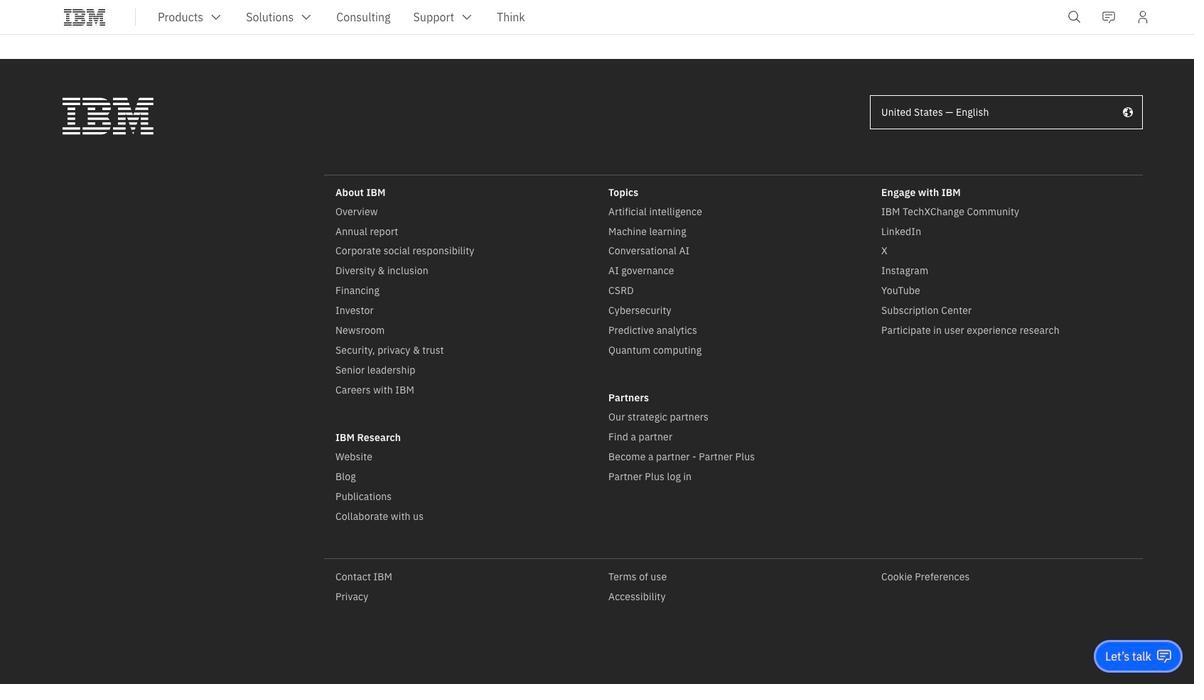 Task type: vqa. For each thing, say whether or not it's contained in the screenshot.
Your privacy choices ELEMENT
no



Task type: locate. For each thing, give the bounding box(es) containing it.
contact us region
[[1095, 641, 1183, 673]]

let's talk element
[[1106, 649, 1152, 665]]



